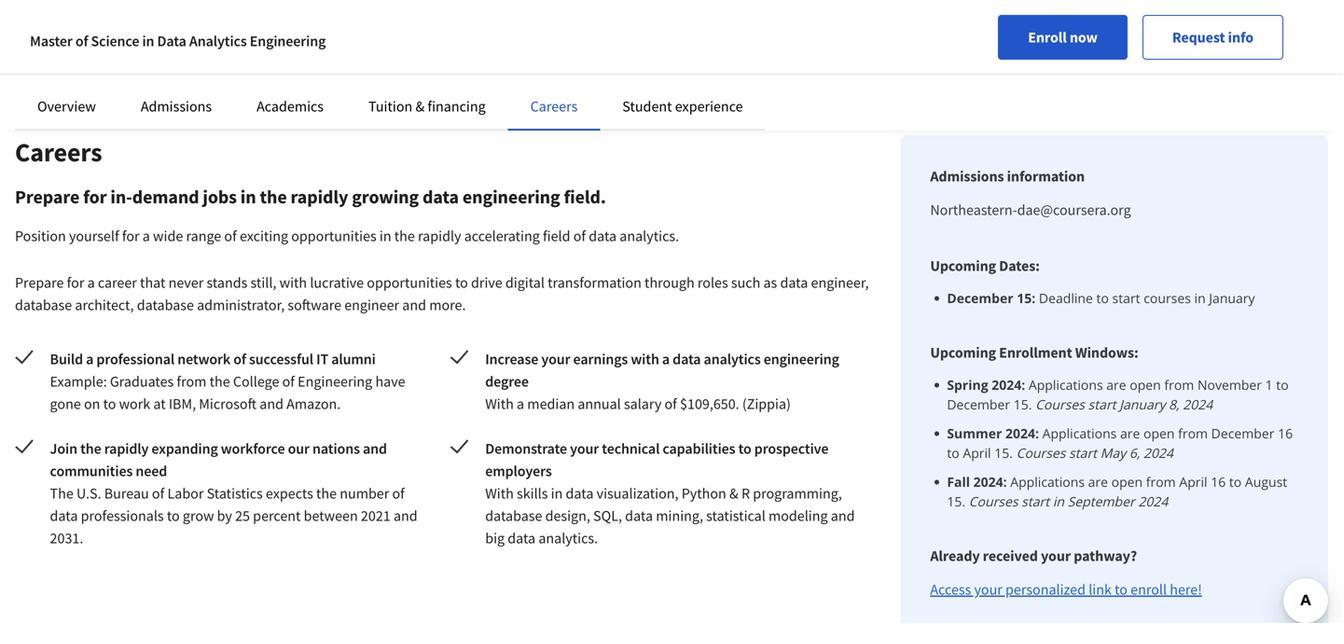 Task type: vqa. For each thing, say whether or not it's contained in the screenshot.


Task type: locate. For each thing, give the bounding box(es) containing it.
2024: for spring 2024:
[[992, 376, 1025, 394]]

of right salary
[[665, 395, 677, 413]]

admissions for admissions
[[141, 97, 212, 116]]

4 list item from the top
[[947, 472, 1298, 511]]

open down 8,
[[1144, 424, 1175, 442]]

engineering
[[463, 185, 560, 208], [764, 350, 839, 368]]

0 horizontal spatial admissions
[[141, 97, 212, 116]]

25
[[235, 506, 250, 525]]

sql,
[[593, 506, 622, 525]]

a right earnings
[[662, 350, 670, 368]]

data inside join the rapidly expanding workforce our nations and communities need the u.s. bureau of labor statistics expects the number of data professionals to grow by 25 percent between 2021 and 2031.
[[50, 506, 78, 525]]

list containing spring 2024:
[[938, 375, 1298, 511]]

the
[[260, 185, 287, 208], [394, 227, 415, 245], [210, 372, 230, 391], [80, 439, 101, 458], [316, 484, 337, 503]]

start left may
[[1069, 444, 1097, 462]]

april inside applications are open from april 16 to august 15.
[[1179, 473, 1208, 491]]

engineering up accelerating
[[463, 185, 560, 208]]

1 vertical spatial &
[[729, 484, 739, 503]]

2 vertical spatial 2024:
[[973, 473, 1007, 491]]

your right access
[[974, 580, 1003, 599]]

open inside applications are open from april 16 to august 15.
[[1112, 473, 1143, 491]]

0 vertical spatial 15.
[[1014, 395, 1032, 413]]

2 with from the top
[[485, 484, 514, 503]]

0 vertical spatial admissions
[[141, 97, 212, 116]]

2 vertical spatial are
[[1088, 473, 1108, 491]]

16 left august
[[1211, 473, 1226, 491]]

april left august
[[1179, 473, 1208, 491]]

of down successful
[[282, 372, 295, 391]]

from inside applications are open from december 16 to april 15.
[[1178, 424, 1208, 442]]

1 vertical spatial opportunities
[[367, 273, 452, 292]]

your up "personalized"
[[1041, 547, 1071, 565]]

to left august
[[1229, 473, 1242, 491]]

2 vertical spatial rapidly
[[104, 439, 149, 458]]

applications inside applications are open from december 16 to april 15.
[[1042, 424, 1117, 442]]

analytics.
[[620, 227, 679, 245], [539, 529, 598, 548]]

0 horizontal spatial careers
[[15, 136, 102, 168]]

the down the growing
[[394, 227, 415, 245]]

1 vertical spatial 15.
[[995, 444, 1013, 462]]

admissions up northeastern-
[[930, 167, 1004, 186]]

database up build
[[15, 296, 72, 314]]

15. up summer 2024:
[[1014, 395, 1032, 413]]

engineering up (zippia)
[[764, 350, 839, 368]]

list item
[[947, 288, 1298, 308], [947, 375, 1298, 414], [947, 423, 1298, 463], [947, 472, 1298, 511]]

0 vertical spatial rapidly
[[291, 185, 348, 208]]

0 vertical spatial careers
[[530, 97, 578, 116]]

december down november
[[1211, 424, 1275, 442]]

and right modeling at bottom right
[[831, 506, 855, 525]]

start up already received your pathway?
[[1022, 493, 1050, 510]]

with down the employers at left bottom
[[485, 484, 514, 503]]

student experience link
[[622, 97, 743, 116]]

database down that
[[137, 296, 194, 314]]

1 horizontal spatial admissions
[[930, 167, 1004, 186]]

8,
[[1169, 395, 1180, 413]]

1 vertical spatial engineering
[[298, 372, 372, 391]]

1 vertical spatial careers
[[15, 136, 102, 168]]

0 horizontal spatial analytics.
[[539, 529, 598, 548]]

1 vertical spatial april
[[1179, 473, 1208, 491]]

a up the architect,
[[87, 273, 95, 292]]

1 vertical spatial 2024
[[1144, 444, 1173, 462]]

open for september
[[1112, 473, 1143, 491]]

with inside prepare for a career that never stands still, with lucrative opportunities to drive digital transformation through roles such as data engineer, database architect, database administrator, software engineer and more.
[[279, 273, 307, 292]]

request info
[[1172, 28, 1254, 47]]

design,
[[545, 506, 590, 525]]

1 list item from the top
[[947, 288, 1298, 308]]

prepare down position
[[15, 273, 64, 292]]

1 horizontal spatial april
[[1179, 473, 1208, 491]]

modeling
[[769, 506, 828, 525]]

0 horizontal spatial april
[[963, 444, 991, 462]]

to inside 'build a professional network of successful it alumni example: graduates from the college of engineering have gone on to work at ibm, microsoft and amazon.'
[[103, 395, 116, 413]]

from inside applications are open from april 16 to august 15.
[[1146, 473, 1176, 491]]

1 vertical spatial with
[[485, 484, 514, 503]]

applications up courses start may 6, 2024
[[1042, 424, 1117, 442]]

2024: for summer 2024:
[[1006, 424, 1039, 442]]

field
[[543, 227, 570, 245]]

overview link
[[37, 97, 96, 116]]

analytics. down the design,
[[539, 529, 598, 548]]

of inside increase your earnings with a data analytics engineering degree with a median annual salary of $109,650. (zippia)
[[665, 395, 677, 413]]

0 vertical spatial &
[[416, 97, 425, 116]]

0 vertical spatial upcoming
[[930, 257, 996, 275]]

are up 6,
[[1120, 424, 1140, 442]]

upcoming up "spring"
[[930, 343, 996, 362]]

statistical
[[706, 506, 766, 525]]

rapidly up need
[[104, 439, 149, 458]]

spring 2024:
[[947, 376, 1025, 394]]

2024
[[1183, 395, 1213, 413], [1144, 444, 1173, 462], [1138, 493, 1168, 510]]

0 vertical spatial engineering
[[463, 185, 560, 208]]

your for technical
[[570, 439, 599, 458]]

enrollment
[[999, 343, 1072, 362]]

1 with from the top
[[485, 395, 514, 413]]

with inside increase your earnings with a data analytics engineering degree with a median annual salary of $109,650. (zippia)
[[485, 395, 514, 413]]

and left 'more.'
[[402, 296, 426, 314]]

from down 8,
[[1178, 424, 1208, 442]]

& left r
[[729, 484, 739, 503]]

0 vertical spatial april
[[963, 444, 991, 462]]

your inside demonstrate your technical capabilities to prospective employers with skills in data visualization, python & r programming, database design, sql, data mining, statistical modeling and big data analytics.
[[570, 439, 599, 458]]

0 horizontal spatial 15.
[[947, 493, 965, 510]]

your inside increase your earnings with a data analytics engineering degree with a median annual salary of $109,650. (zippia)
[[541, 350, 570, 368]]

1 vertical spatial 16
[[1211, 473, 1226, 491]]

engineering inside 'build a professional network of successful it alumni example: graduates from the college of engineering have gone on to work at ibm, microsoft and amazon.'
[[298, 372, 372, 391]]

1 vertical spatial admissions
[[930, 167, 1004, 186]]

1 horizontal spatial &
[[729, 484, 739, 503]]

1 horizontal spatial with
[[631, 350, 659, 368]]

& right 'tuition' at the left top
[[416, 97, 425, 116]]

0 vertical spatial analytics.
[[620, 227, 679, 245]]

to down summer
[[947, 444, 960, 462]]

from up ibm, in the left of the page
[[177, 372, 207, 391]]

tuition
[[368, 97, 413, 116]]

from down applications are open from december 16 to april 15.
[[1146, 473, 1176, 491]]

in inside demonstrate your technical capabilities to prospective employers with skills in data visualization, python & r programming, database design, sql, data mining, statistical modeling and big data analytics.
[[551, 484, 563, 503]]

applications
[[1029, 376, 1103, 394], [1042, 424, 1117, 442], [1010, 473, 1085, 491]]

rapidly inside join the rapidly expanding workforce our nations and communities need the u.s. bureau of labor statistics expects the number of data professionals to grow by 25 percent between 2021 and 2031.
[[104, 439, 149, 458]]

mining,
[[656, 506, 703, 525]]

open for 6,
[[1144, 424, 1175, 442]]

0 horizontal spatial with
[[279, 273, 307, 292]]

demonstrate
[[485, 439, 567, 458]]

exciting
[[240, 227, 288, 245]]

2024: right summer
[[1006, 424, 1039, 442]]

1 vertical spatial 2024:
[[1006, 424, 1039, 442]]

still,
[[250, 273, 276, 292]]

0 vertical spatial prepare
[[15, 185, 80, 208]]

career
[[98, 273, 137, 292]]

for for demand
[[83, 185, 107, 208]]

applications up courses start in september 2024
[[1010, 473, 1085, 491]]

through
[[645, 273, 695, 292]]

the
[[50, 484, 73, 503]]

2021
[[361, 506, 391, 525]]

fall
[[947, 473, 970, 491]]

ibm,
[[169, 395, 196, 413]]

1 vertical spatial january
[[1120, 395, 1166, 413]]

of
[[75, 32, 88, 50], [224, 227, 237, 245], [573, 227, 586, 245], [233, 350, 246, 368], [282, 372, 295, 391], [665, 395, 677, 413], [152, 484, 164, 503], [392, 484, 405, 503]]

1 horizontal spatial 15.
[[995, 444, 1013, 462]]

with right earnings
[[631, 350, 659, 368]]

0 vertical spatial 2024
[[1183, 395, 1213, 413]]

from inside applications are open from november 1 to december 15.
[[1164, 376, 1194, 394]]

16 inside applications are open from april 16 to august 15.
[[1211, 473, 1226, 491]]

with inside increase your earnings with a data analytics engineering degree with a median annual salary of $109,650. (zippia)
[[631, 350, 659, 368]]

list item down may
[[947, 472, 1298, 511]]

courses for spring 2024:
[[1035, 395, 1085, 413]]

0 horizontal spatial database
[[15, 296, 72, 314]]

access
[[930, 580, 971, 599]]

0 vertical spatial are
[[1107, 376, 1126, 394]]

1 vertical spatial december
[[947, 395, 1010, 413]]

rapidly up position yourself for a wide range of exciting opportunities in the rapidly accelerating field of data analytics. at top
[[291, 185, 348, 208]]

for right yourself
[[122, 227, 140, 245]]

1 horizontal spatial 16
[[1278, 424, 1293, 442]]

1 horizontal spatial database
[[137, 296, 194, 314]]

employers
[[485, 462, 552, 480]]

for inside prepare for a career that never stands still, with lucrative opportunities to drive digital transformation through roles such as data engineer, database architect, database administrator, software engineer and more.
[[67, 273, 84, 292]]

0 horizontal spatial rapidly
[[104, 439, 149, 458]]

2024 right 8,
[[1183, 395, 1213, 413]]

september
[[1068, 493, 1135, 510]]

data down the
[[50, 506, 78, 525]]

are inside applications are open from december 16 to april 15.
[[1120, 424, 1140, 442]]

0 horizontal spatial &
[[416, 97, 425, 116]]

0 vertical spatial for
[[83, 185, 107, 208]]

with inside demonstrate your technical capabilities to prospective employers with skills in data visualization, python & r programming, database design, sql, data mining, statistical modeling and big data analytics.
[[485, 484, 514, 503]]

opportunities inside prepare for a career that never stands still, with lucrative opportunities to drive digital transformation through roles such as data engineer, database architect, database administrator, software engineer and more.
[[367, 273, 452, 292]]

in left september
[[1053, 493, 1064, 510]]

0 vertical spatial open
[[1130, 376, 1161, 394]]

2 vertical spatial courses
[[969, 493, 1018, 510]]

spring
[[947, 376, 988, 394]]

list item down courses start january 8, 2024
[[947, 423, 1298, 463]]

are inside applications are open from november 1 to december 15.
[[1107, 376, 1126, 394]]

upcoming enrollment windows:
[[930, 343, 1139, 362]]

analytics. up through
[[620, 227, 679, 245]]

2 vertical spatial applications
[[1010, 473, 1085, 491]]

your for earnings
[[541, 350, 570, 368]]

open down 6,
[[1112, 473, 1143, 491]]

1 vertical spatial with
[[631, 350, 659, 368]]

the up communities
[[80, 439, 101, 458]]

and down college
[[260, 395, 284, 413]]

15. inside applications are open from april 16 to august 15.
[[947, 493, 965, 510]]

for
[[83, 185, 107, 208], [122, 227, 140, 245], [67, 273, 84, 292]]

1 prepare from the top
[[15, 185, 80, 208]]

april down summer
[[963, 444, 991, 462]]

courses for fall 2024:
[[969, 493, 1018, 510]]

applications are open from april 16 to august 15.
[[947, 473, 1287, 510]]

prepare up position
[[15, 185, 80, 208]]

northeastern-
[[930, 201, 1017, 219]]

stands
[[207, 273, 247, 292]]

1 vertical spatial upcoming
[[930, 343, 996, 362]]

0 vertical spatial with
[[485, 395, 514, 413]]

with right still,
[[279, 273, 307, 292]]

start
[[1112, 289, 1140, 307], [1088, 395, 1116, 413], [1069, 444, 1097, 462], [1022, 493, 1050, 510]]

between
[[304, 506, 358, 525]]

fall 2024:
[[947, 473, 1007, 491]]

as
[[763, 273, 777, 292]]

enroll now button
[[998, 15, 1128, 60]]

list
[[938, 375, 1298, 511]]

0 horizontal spatial 16
[[1211, 473, 1226, 491]]

for left in-
[[83, 185, 107, 208]]

science
[[91, 32, 139, 50]]

2 vertical spatial open
[[1112, 473, 1143, 491]]

prepare
[[15, 185, 80, 208], [15, 273, 64, 292]]

build
[[50, 350, 83, 368]]

the up exciting
[[260, 185, 287, 208]]

2 horizontal spatial database
[[485, 506, 542, 525]]

and inside prepare for a career that never stands still, with lucrative opportunities to drive digital transformation through roles such as data engineer, database architect, database administrator, software engineer and more.
[[402, 296, 426, 314]]

opportunities up engineer
[[367, 273, 452, 292]]

2 prepare from the top
[[15, 273, 64, 292]]

2024 for courses start in september 2024
[[1138, 493, 1168, 510]]

increase
[[485, 350, 538, 368]]

1 horizontal spatial analytics.
[[620, 227, 679, 245]]

open for 8,
[[1130, 376, 1161, 394]]

0 horizontal spatial engineering
[[463, 185, 560, 208]]

engineering up the academics link
[[250, 32, 326, 50]]

courses down fall 2024: at the bottom right of the page
[[969, 493, 1018, 510]]

the up 'microsoft'
[[210, 372, 230, 391]]

enroll now
[[1028, 28, 1098, 47]]

position
[[15, 227, 66, 245]]

2 list item from the top
[[947, 375, 1298, 414]]

1 vertical spatial are
[[1120, 424, 1140, 442]]

administrator,
[[197, 296, 285, 314]]

open inside applications are open from december 16 to april 15.
[[1144, 424, 1175, 442]]

for up the architect,
[[67, 273, 84, 292]]

2024 right 6,
[[1144, 444, 1173, 462]]

data right the "big" on the left of page
[[508, 529, 536, 548]]

0 vertical spatial courses
[[1035, 395, 1085, 413]]

upcoming left dates:
[[930, 257, 996, 275]]

are up courses start january 8, 2024
[[1107, 376, 1126, 394]]

upcoming for upcoming enrollment windows:
[[930, 343, 996, 362]]

1 vertical spatial rapidly
[[418, 227, 461, 245]]

prepare inside prepare for a career that never stands still, with lucrative opportunities to drive digital transformation through roles such as data engineer, database architect, database administrator, software engineer and more.
[[15, 273, 64, 292]]

15. inside applications are open from november 1 to december 15.
[[1014, 395, 1032, 413]]

applications inside applications are open from november 1 to december 15.
[[1029, 376, 1103, 394]]

2 vertical spatial for
[[67, 273, 84, 292]]

0 vertical spatial 2024:
[[992, 376, 1025, 394]]

16 up august
[[1278, 424, 1293, 442]]

list item containing summer 2024:
[[947, 423, 1298, 463]]

0 horizontal spatial january
[[1120, 395, 1166, 413]]

in-
[[110, 185, 132, 208]]

admissions down master of science in data analytics engineering
[[141, 97, 212, 116]]

2024: right "fall"
[[973, 473, 1007, 491]]

grow
[[183, 506, 214, 525]]

of up college
[[233, 350, 246, 368]]

enroll
[[1131, 580, 1167, 599]]

engineering down it
[[298, 372, 372, 391]]

r
[[741, 484, 750, 503]]

are inside applications are open from april 16 to august 15.
[[1088, 473, 1108, 491]]

16 inside applications are open from december 16 to april 15.
[[1278, 424, 1293, 442]]

1 vertical spatial courses
[[1016, 444, 1066, 462]]

your right "increase"
[[541, 350, 570, 368]]

careers down overview link
[[15, 136, 102, 168]]

open up courses start january 8, 2024
[[1130, 376, 1161, 394]]

may
[[1100, 444, 1126, 462]]

1 vertical spatial engineering
[[764, 350, 839, 368]]

professional
[[96, 350, 175, 368]]

to left the grow
[[167, 506, 180, 525]]

admissions for admissions information
[[930, 167, 1004, 186]]

a inside 'build a professional network of successful it alumni example: graduates from the college of engineering have gone on to work at ibm, microsoft and amazon.'
[[86, 350, 94, 368]]

15. down summer 2024:
[[995, 444, 1013, 462]]

2 vertical spatial 15.
[[947, 493, 965, 510]]

1 horizontal spatial engineering
[[764, 350, 839, 368]]

open inside applications are open from november 1 to december 15.
[[1130, 376, 1161, 394]]

15. inside applications are open from december 16 to april 15.
[[995, 444, 1013, 462]]

engineer,
[[811, 273, 869, 292]]

0 vertical spatial engineering
[[250, 32, 326, 50]]

2 vertical spatial december
[[1211, 424, 1275, 442]]

15. for courses start january 8, 2024
[[1014, 395, 1032, 413]]

admissions information
[[930, 167, 1085, 186]]

3 list item from the top
[[947, 423, 1298, 463]]

careers left student
[[530, 97, 578, 116]]

courses down summer 2024:
[[1016, 444, 1066, 462]]

data left analytics
[[673, 350, 701, 368]]

join
[[50, 439, 77, 458]]

careers
[[530, 97, 578, 116], [15, 136, 102, 168]]

2024 for courses start may 6, 2024
[[1144, 444, 1173, 462]]

courses start in september 2024
[[969, 493, 1168, 510]]

to right 1
[[1276, 376, 1289, 394]]

to left drive
[[455, 273, 468, 292]]

december down upcoming dates:
[[947, 289, 1014, 307]]

1 upcoming from the top
[[930, 257, 996, 275]]

list item up windows:
[[947, 288, 1298, 308]]

percent
[[253, 506, 301, 525]]

0 vertical spatial 16
[[1278, 424, 1293, 442]]

2024 down 6,
[[1138, 493, 1168, 510]]

applications inside applications are open from april 16 to august 15.
[[1010, 473, 1085, 491]]

2 upcoming from the top
[[930, 343, 996, 362]]

are for january
[[1107, 376, 1126, 394]]

in right the skills at the left of the page
[[551, 484, 563, 503]]

2024: right "spring"
[[992, 376, 1025, 394]]

1 vertical spatial prepare
[[15, 273, 64, 292]]

microsoft
[[199, 395, 257, 413]]

0 vertical spatial with
[[279, 273, 307, 292]]

1 vertical spatial open
[[1144, 424, 1175, 442]]

data right 'as' at right
[[780, 273, 808, 292]]

2 vertical spatial 2024
[[1138, 493, 1168, 510]]

january left 8,
[[1120, 395, 1166, 413]]

from up 8,
[[1164, 376, 1194, 394]]

applications down enrollment
[[1029, 376, 1103, 394]]

april inside applications are open from december 16 to april 15.
[[963, 444, 991, 462]]

1 vertical spatial applications
[[1042, 424, 1117, 442]]

1 horizontal spatial january
[[1209, 289, 1255, 307]]

applications for in
[[1010, 473, 1085, 491]]

are for may
[[1120, 424, 1140, 442]]

1 vertical spatial analytics.
[[539, 529, 598, 548]]

0 vertical spatial applications
[[1029, 376, 1103, 394]]

2 horizontal spatial 15.
[[1014, 395, 1032, 413]]

wide
[[153, 227, 183, 245]]

& inside demonstrate your technical capabilities to prospective employers with skills in data visualization, python & r programming, database design, sql, data mining, statistical modeling and big data analytics.
[[729, 484, 739, 503]]

database
[[15, 296, 72, 314], [137, 296, 194, 314], [485, 506, 542, 525]]

from inside 'build a professional network of successful it alumni example: graduates from the college of engineering have gone on to work at ibm, microsoft and amazon.'
[[177, 372, 207, 391]]

a
[[142, 227, 150, 245], [87, 273, 95, 292], [86, 350, 94, 368], [662, 350, 670, 368], [517, 395, 524, 413]]

in right courses
[[1194, 289, 1206, 307]]

to
[[455, 273, 468, 292], [1096, 289, 1109, 307], [1276, 376, 1289, 394], [103, 395, 116, 413], [738, 439, 752, 458], [947, 444, 960, 462], [1229, 473, 1242, 491], [167, 506, 180, 525], [1115, 580, 1128, 599]]

list item containing december 15:
[[947, 288, 1298, 308]]

expanding
[[151, 439, 218, 458]]

1 horizontal spatial rapidly
[[291, 185, 348, 208]]

master
[[30, 32, 73, 50]]

start for january
[[1088, 395, 1116, 413]]



Task type: describe. For each thing, give the bounding box(es) containing it.
master of science in data analytics engineering
[[30, 32, 326, 50]]

northeastern-dae@coursera.org
[[930, 201, 1131, 219]]

transformation
[[548, 273, 642, 292]]

1 vertical spatial for
[[122, 227, 140, 245]]

degree
[[485, 372, 529, 391]]

in left data
[[142, 32, 154, 50]]

of right the field
[[573, 227, 586, 245]]

to inside applications are open from april 16 to august 15.
[[1229, 473, 1242, 491]]

at
[[153, 395, 166, 413]]

tuition & financing
[[368, 97, 486, 116]]

analytics. inside demonstrate your technical capabilities to prospective employers with skills in data visualization, python & r programming, database design, sql, data mining, statistical modeling and big data analytics.
[[539, 529, 598, 548]]

start for may
[[1069, 444, 1097, 462]]

16 for april
[[1211, 473, 1226, 491]]

salary
[[624, 395, 662, 413]]

info
[[1228, 28, 1254, 47]]

access your personalized link to enroll here!
[[930, 580, 1202, 599]]

15. for courses start may 6, 2024
[[995, 444, 1013, 462]]

of right master
[[75, 32, 88, 50]]

demonstrate your technical capabilities to prospective employers with skills in data visualization, python & r programming, database design, sql, data mining, statistical modeling and big data analytics.
[[485, 439, 855, 548]]

engineer
[[344, 296, 399, 314]]

0 vertical spatial december
[[947, 289, 1014, 307]]

communities
[[50, 462, 133, 480]]

december 15: deadline to start courses in january
[[947, 289, 1255, 307]]

from for applications are open from november 1 to december 15.
[[1164, 376, 1194, 394]]

2 horizontal spatial rapidly
[[418, 227, 461, 245]]

student
[[622, 97, 672, 116]]

applications are open from november 1 to december 15.
[[947, 376, 1289, 413]]

analytics
[[704, 350, 761, 368]]

request info button
[[1143, 15, 1284, 60]]

overview
[[37, 97, 96, 116]]

applications for may
[[1042, 424, 1117, 442]]

6,
[[1129, 444, 1140, 462]]

dae@coursera.org
[[1017, 201, 1131, 219]]

gone
[[50, 395, 81, 413]]

list item containing spring 2024:
[[947, 375, 1298, 414]]

request
[[1172, 28, 1225, 47]]

database inside demonstrate your technical capabilities to prospective employers with skills in data visualization, python & r programming, database design, sql, data mining, statistical modeling and big data analytics.
[[485, 506, 542, 525]]

1 horizontal spatial careers
[[530, 97, 578, 116]]

a down degree
[[517, 395, 524, 413]]

in right jobs
[[240, 185, 256, 208]]

list item containing fall 2024:
[[947, 472, 1298, 511]]

0 vertical spatial january
[[1209, 289, 1255, 307]]

earnings
[[573, 350, 628, 368]]

data down visualization,
[[625, 506, 653, 525]]

big
[[485, 529, 505, 548]]

and inside demonstrate your technical capabilities to prospective employers with skills in data visualization, python & r programming, database design, sql, data mining, statistical modeling and big data analytics.
[[831, 506, 855, 525]]

data inside prepare for a career that never stands still, with lucrative opportunities to drive digital transformation through roles such as data engineer, database architect, database administrator, software engineer and more.
[[780, 273, 808, 292]]

u.s.
[[76, 484, 101, 503]]

access your personalized link to enroll here! link
[[930, 580, 1202, 599]]

accelerating
[[464, 227, 540, 245]]

increase your earnings with a data analytics engineering degree with a median annual salary of $109,650. (zippia)
[[485, 350, 839, 413]]

median
[[527, 395, 575, 413]]

prepare for in-demand jobs in the rapidly growing data engineering field.
[[15, 185, 606, 208]]

are for in
[[1088, 473, 1108, 491]]

1
[[1265, 376, 1273, 394]]

start left courses
[[1112, 289, 1140, 307]]

received
[[983, 547, 1038, 565]]

to inside applications are open from december 16 to april 15.
[[947, 444, 960, 462]]

drive
[[471, 273, 503, 292]]

digital
[[505, 273, 545, 292]]

data inside increase your earnings with a data analytics engineering degree with a median annual salary of $109,650. (zippia)
[[673, 350, 701, 368]]

amazon.
[[287, 395, 341, 413]]

data right the growing
[[423, 185, 459, 208]]

field.
[[564, 185, 606, 208]]

in down the growing
[[380, 227, 391, 245]]

16 for december
[[1278, 424, 1293, 442]]

data up the design,
[[566, 484, 594, 503]]

to inside demonstrate your technical capabilities to prospective employers with skills in data visualization, python & r programming, database design, sql, data mining, statistical modeling and big data analytics.
[[738, 439, 752, 458]]

to inside applications are open from november 1 to december 15.
[[1276, 376, 1289, 394]]

$109,650.
[[680, 395, 739, 413]]

labor
[[167, 484, 204, 503]]

now
[[1070, 28, 1098, 47]]

applications for january
[[1029, 376, 1103, 394]]

here!
[[1170, 580, 1202, 599]]

courses start may 6, 2024
[[1016, 444, 1173, 462]]

student experience
[[622, 97, 743, 116]]

courses
[[1144, 289, 1191, 307]]

data down field.
[[589, 227, 617, 245]]

courses start january 8, 2024
[[1035, 395, 1213, 413]]

windows:
[[1075, 343, 1139, 362]]

capabilities
[[663, 439, 735, 458]]

lucrative
[[310, 273, 364, 292]]

from for applications are open from april 16 to august 15.
[[1146, 473, 1176, 491]]

0 vertical spatial opportunities
[[291, 227, 377, 245]]

network
[[177, 350, 231, 368]]

to right link
[[1115, 580, 1128, 599]]

nations
[[312, 439, 360, 458]]

expects
[[266, 484, 313, 503]]

such
[[731, 273, 760, 292]]

and right nations
[[363, 439, 387, 458]]

technical
[[602, 439, 660, 458]]

upcoming for upcoming dates:
[[930, 257, 996, 275]]

and inside 'build a professional network of successful it alumni example: graduates from the college of engineering have gone on to work at ibm, microsoft and amazon.'
[[260, 395, 284, 413]]

a inside prepare for a career that never stands still, with lucrative opportunities to drive digital transformation through roles such as data engineer, database architect, database administrator, software engineer and more.
[[87, 273, 95, 292]]

for for career
[[67, 273, 84, 292]]

growing
[[352, 185, 419, 208]]

that
[[140, 273, 165, 292]]

need
[[136, 462, 167, 480]]

visualization,
[[597, 484, 679, 503]]

prepare for prepare for a career that never stands still, with lucrative opportunities to drive digital transformation through roles such as data engineer, database architect, database administrator, software engineer and more.
[[15, 273, 64, 292]]

start for in
[[1022, 493, 1050, 510]]

15. for courses start in september 2024
[[947, 493, 965, 510]]

2024 for courses start january 8, 2024
[[1183, 395, 1213, 413]]

tuition & financing link
[[368, 97, 486, 116]]

to inside prepare for a career that never stands still, with lucrative opportunities to drive digital transformation through roles such as data engineer, database architect, database administrator, software engineer and more.
[[455, 273, 468, 292]]

summer 2024:
[[947, 424, 1039, 442]]

december inside applications are open from november 1 to december 15.
[[947, 395, 1010, 413]]

engineering inside increase your earnings with a data analytics engineering degree with a median annual salary of $109,650. (zippia)
[[764, 350, 839, 368]]

academics link
[[257, 97, 324, 116]]

already received your pathway?
[[930, 547, 1137, 565]]

of right range
[[224, 227, 237, 245]]

the inside 'build a professional network of successful it alumni example: graduates from the college of engineering have gone on to work at ibm, microsoft and amazon.'
[[210, 372, 230, 391]]

applications are open from december 16 to april 15.
[[947, 424, 1293, 462]]

range
[[186, 227, 221, 245]]

the up the between
[[316, 484, 337, 503]]

your for personalized
[[974, 580, 1003, 599]]

roles
[[698, 273, 728, 292]]

work
[[119, 395, 150, 413]]

from for applications are open from december 16 to april 15.
[[1178, 424, 1208, 442]]

a left the wide
[[142, 227, 150, 245]]

summer
[[947, 424, 1002, 442]]

already
[[930, 547, 980, 565]]

of down need
[[152, 484, 164, 503]]

courses for summer 2024:
[[1016, 444, 1066, 462]]

prepare for prepare for in-demand jobs in the rapidly growing data engineering field.
[[15, 185, 80, 208]]

2024: for fall 2024:
[[973, 473, 1007, 491]]

careers link
[[530, 97, 578, 116]]

by
[[217, 506, 232, 525]]

number
[[340, 484, 389, 503]]

august
[[1245, 473, 1287, 491]]

deadline
[[1039, 289, 1093, 307]]

our
[[288, 439, 310, 458]]

and right 2021
[[394, 506, 418, 525]]

college
[[233, 372, 279, 391]]

to right deadline at top
[[1096, 289, 1109, 307]]

december inside applications are open from december 16 to april 15.
[[1211, 424, 1275, 442]]

to inside join the rapidly expanding workforce our nations and communities need the u.s. bureau of labor statistics expects the number of data professionals to grow by 25 percent between 2021 and 2031.
[[167, 506, 180, 525]]

demand
[[132, 185, 199, 208]]

prospective
[[754, 439, 829, 458]]

architect,
[[75, 296, 134, 314]]

november
[[1198, 376, 1262, 394]]

personalized
[[1006, 580, 1086, 599]]

(zippia)
[[742, 395, 791, 413]]

of right number
[[392, 484, 405, 503]]



